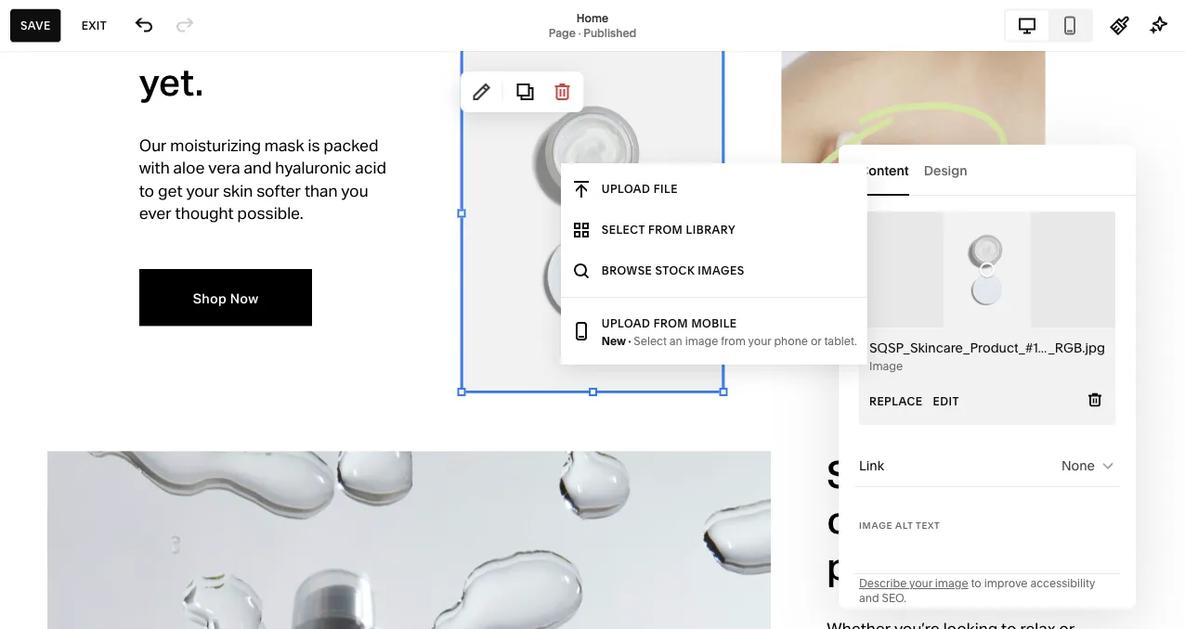 Task type: locate. For each thing, give the bounding box(es) containing it.
2 upload from the top
[[602, 317, 651, 331]]

alt
[[896, 520, 913, 531]]

design
[[924, 163, 968, 178]]

scheduling
[[79, 280, 159, 298]]

1 horizontal spatial your
[[909, 577, 933, 591]]

your left phone at the right of the page
[[749, 335, 772, 348]]

text
[[916, 520, 941, 531]]

upload up new
[[602, 317, 651, 331]]

0 vertical spatial select
[[602, 223, 646, 237]]

file
[[654, 183, 678, 196]]

select inside upload from mobile new · select an image from your phone or tablet.
[[634, 335, 667, 348]]

library down upload file button
[[686, 223, 736, 237]]

0 vertical spatial image
[[870, 360, 903, 373]]

asset library link
[[31, 567, 206, 589]]

·
[[578, 26, 581, 39], [629, 335, 632, 348]]

select up "browse"
[[602, 223, 646, 237]]

edit button
[[933, 386, 960, 419]]

save button
[[10, 9, 61, 42]]

1 upload from the top
[[602, 183, 651, 196]]

0 horizontal spatial from
[[649, 223, 683, 237]]

1 horizontal spatial from
[[722, 335, 746, 348]]

1 horizontal spatial ·
[[629, 335, 632, 348]]

upload left file
[[602, 183, 651, 196]]

1 vertical spatial upload
[[602, 317, 651, 331]]

image inside upload from mobile new · select an image from your phone or tablet.
[[686, 335, 719, 348]]

0 horizontal spatial your
[[749, 335, 772, 348]]

1 vertical spatial library
[[74, 568, 124, 586]]

image alt text
[[859, 520, 941, 531]]

describe your image link
[[859, 577, 969, 591]]

0 horizontal spatial library
[[74, 568, 124, 586]]

library
[[686, 223, 736, 237], [74, 568, 124, 586]]

asset library
[[31, 568, 124, 586]]

image left alt
[[859, 520, 893, 531]]

from down mobile
[[722, 335, 746, 348]]

1 vertical spatial from
[[722, 335, 746, 348]]

0 vertical spatial image
[[686, 335, 719, 348]]

_rgb.jpg
[[1048, 340, 1105, 356]]

content
[[859, 163, 909, 178]]

image down mobile
[[686, 335, 719, 348]]

to
[[971, 577, 982, 591]]

· right page
[[578, 26, 581, 39]]

upload for upload file
[[602, 183, 651, 196]]

1 horizontal spatial image
[[935, 577, 969, 591]]

page
[[549, 26, 576, 39]]

image up replace
[[870, 360, 903, 373]]

mobile
[[692, 317, 738, 331]]

upload for upload from mobile new · select an image from your phone or tablet.
[[602, 317, 651, 331]]

edit image
[[471, 82, 492, 102]]

home page · published
[[549, 11, 637, 39]]

1 vertical spatial ·
[[629, 335, 632, 348]]

image
[[686, 335, 719, 348], [935, 577, 969, 591]]

select left an
[[634, 335, 667, 348]]

upload
[[602, 183, 651, 196], [602, 317, 651, 331]]

upload inside upload from mobile new · select an image from your phone or tablet.
[[602, 317, 651, 331]]

0 vertical spatial upload
[[602, 183, 651, 196]]

select inside button
[[602, 223, 646, 237]]

seo.
[[882, 592, 907, 606]]

0 horizontal spatial image
[[686, 335, 719, 348]]

select
[[602, 223, 646, 237], [634, 335, 667, 348]]

phone
[[775, 335, 809, 348]]

0 vertical spatial your
[[749, 335, 772, 348]]

from down file
[[649, 223, 683, 237]]

1 vertical spatial tab list
[[859, 145, 1116, 196]]

upload inside button
[[602, 183, 651, 196]]

1 horizontal spatial library
[[686, 223, 736, 237]]

0 vertical spatial library
[[686, 223, 736, 237]]

your right describe
[[909, 577, 933, 591]]

your inside upload from mobile new · select an image from your phone or tablet.
[[749, 335, 772, 348]]

tab list
[[1006, 11, 1092, 40], [859, 145, 1116, 196]]

· inside upload from mobile new · select an image from your phone or tablet.
[[629, 335, 632, 348]]

0 vertical spatial ·
[[578, 26, 581, 39]]

1 vertical spatial image
[[859, 520, 893, 531]]

exit button
[[71, 9, 117, 42]]

from inside button
[[649, 223, 683, 237]]

0 vertical spatial from
[[649, 223, 683, 237]]

image left to
[[935, 577, 969, 591]]

your
[[749, 335, 772, 348], [909, 577, 933, 591]]

0 horizontal spatial ·
[[578, 26, 581, 39]]

menu
[[561, 163, 868, 365]]

from
[[649, 223, 683, 237], [722, 335, 746, 348]]

1 vertical spatial select
[[634, 335, 667, 348]]

or
[[811, 335, 822, 348]]

image
[[870, 360, 903, 373], [859, 520, 893, 531]]

· right new
[[629, 335, 632, 348]]

published
[[584, 26, 637, 39]]

library up "settings" link
[[74, 568, 124, 586]]

settings link
[[31, 600, 206, 621]]

an
[[670, 335, 683, 348]]

tablet.
[[825, 335, 857, 348]]



Task type: describe. For each thing, give the bounding box(es) containing it.
content button
[[859, 145, 909, 196]]

edit
[[933, 395, 960, 409]]

sqsp_skincare_product_#105_6437_rgb.jpg
[[870, 340, 1147, 356]]

image for image
[[870, 360, 903, 373]]

accessibility
[[1031, 577, 1095, 591]]

from
[[654, 317, 689, 331]]

describe
[[859, 577, 907, 591]]

stock
[[656, 264, 695, 278]]

images
[[698, 264, 745, 278]]

replace
[[870, 395, 923, 409]]

browse
[[602, 264, 653, 278]]

home
[[577, 11, 609, 25]]

Image alt text text field
[[859, 533, 1116, 574]]

acuity scheduling link
[[31, 279, 206, 301]]

· inside home page · published
[[578, 26, 581, 39]]

tab list containing content
[[859, 145, 1116, 196]]

replace button
[[870, 386, 923, 419]]

upload from mobile new · select an image from your phone or tablet.
[[602, 317, 857, 348]]

exit
[[81, 19, 107, 32]]

select from library
[[602, 223, 736, 237]]

select from library button
[[561, 210, 868, 251]]

library inside button
[[686, 223, 736, 237]]

image for image alt text
[[859, 520, 893, 531]]

save
[[20, 19, 51, 32]]

asset
[[31, 568, 71, 586]]

browse stock images
[[602, 264, 745, 278]]

remove image
[[552, 82, 573, 102]]

browse stock images button
[[561, 251, 868, 292]]

design button
[[924, 145, 968, 196]]

settings
[[31, 601, 89, 619]]

acuity scheduling
[[31, 280, 159, 298]]

upload file
[[602, 183, 678, 196]]

from inside upload from mobile new · select an image from your phone or tablet.
[[722, 335, 746, 348]]

menu containing upload file
[[561, 163, 868, 365]]

new
[[602, 335, 626, 348]]

duplicate image
[[515, 82, 535, 102]]

to improve accessibility and seo.
[[859, 577, 1095, 606]]

describe your image
[[859, 577, 969, 591]]

1 vertical spatial image
[[935, 577, 969, 591]]

and
[[859, 592, 879, 606]]

upload file button
[[561, 169, 868, 210]]

acuity
[[31, 280, 76, 298]]

improve
[[984, 577, 1028, 591]]

0 vertical spatial tab list
[[1006, 11, 1092, 40]]

1 vertical spatial your
[[909, 577, 933, 591]]



Task type: vqa. For each thing, say whether or not it's contained in the screenshot.
Website link in the left of the page
no



